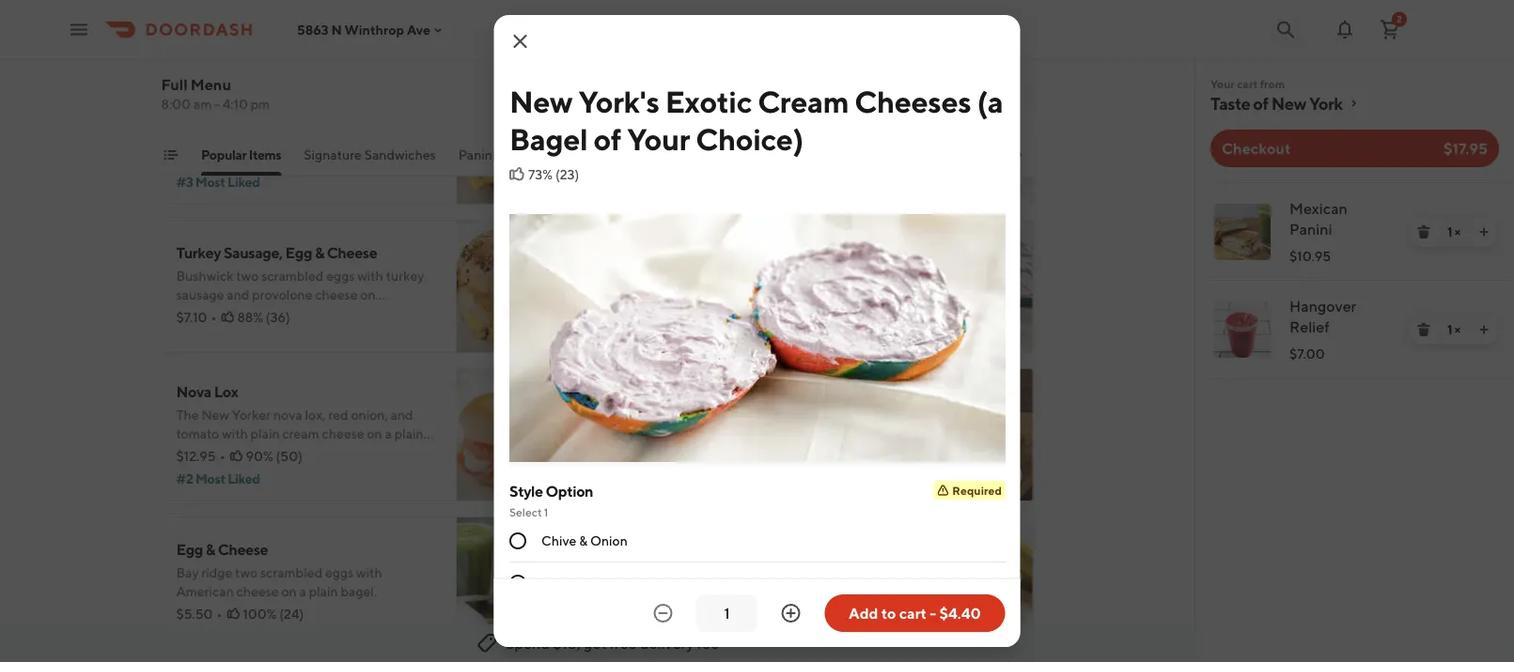 Task type: vqa. For each thing, say whether or not it's contained in the screenshot.
Under $2 Delivery Fee Under
no



Task type: locate. For each thing, give the bounding box(es) containing it.
(a inside dialog
[[977, 84, 1003, 119]]

1 vertical spatial of
[[593, 121, 621, 157]]

2 add one to cart image from the top
[[1477, 323, 1492, 338]]

100% (24)
[[243, 607, 304, 622]]

scrambled up (24)
[[260, 566, 323, 581]]

•
[[211, 152, 217, 167], [658, 152, 664, 167], [660, 291, 666, 307], [211, 310, 217, 325], [660, 440, 665, 455], [220, 449, 225, 464], [217, 607, 222, 622], [658, 607, 664, 622]]

exotic for 73% (23)
[[665, 84, 752, 119]]

2 1 × from the top
[[1448, 322, 1461, 338]]

add for pastrami, egg & cheese
[[985, 616, 1011, 632]]

0 vertical spatial american
[[741, 129, 799, 145]]

provolone up (36)
[[252, 287, 313, 303]]

$17.95
[[1444, 140, 1488, 157]]

add to cart - $4.40 button
[[825, 595, 1006, 633]]

2 items, open order cart image
[[1379, 18, 1402, 41]]

with inside turkey sausage, egg & cheese bushwick two scrambled eggs with turkey sausage and provolone cheese on everything bagel.
[[357, 268, 383, 284]]

$8.25 • down dumbo
[[620, 152, 664, 167]]

cheese right plain
[[776, 411, 826, 429]]

90% (50)
[[246, 449, 303, 464]]

0 horizontal spatial 73% (23)
[[528, 167, 579, 182]]

0 vertical spatial 73% (23)
[[528, 167, 579, 182]]

manhattan
[[888, 147, 954, 163]]

Item Search search field
[[763, 88, 1019, 109]]

on inside egg & cheese bay ridge two scrambled eggs with american cheese on a plain bagel.
[[282, 584, 297, 600]]

1 vertical spatial 73% (23)
[[686, 291, 737, 307]]

& right chive
[[579, 534, 587, 549]]

73% (23)
[[528, 167, 579, 182], [686, 291, 737, 307]]

1 vertical spatial (23)
[[713, 291, 737, 307]]

cheese inside egg & cheese bay ridge two scrambled eggs with american cheese on a plain bagel.
[[237, 584, 279, 600]]

#3 most liked
[[176, 174, 260, 190]]

plain inside egg & cheese bay ridge two scrambled eggs with american cheese on a plain bagel.
[[309, 584, 338, 600]]

egg up bay
[[176, 541, 203, 559]]

egg inside pastrami, egg & cheese the brooklynite boar's head pastrami with two scrambled eggs and provolone cheese on a rye bagel.
[[685, 541, 711, 559]]

everything
[[176, 148, 240, 164], [176, 306, 240, 322]]

& up the ridge
[[206, 541, 215, 559]]

0 vertical spatial (23)
[[555, 167, 579, 182]]

two right the ridge
[[235, 566, 258, 581]]

1 vertical spatial items
[[248, 147, 281, 163]]

egg up brooklynite
[[685, 541, 711, 559]]

provolone inside pastrami, egg & cheese the brooklynite boar's head pastrami with two scrambled eggs and provolone cheese on a rye bagel.
[[766, 584, 827, 600]]

select
[[509, 506, 542, 519]]

1 horizontal spatial provolone
[[766, 584, 827, 600]]

1 for mexican panini
[[1448, 224, 1453, 240]]

new york's exotic cream cheeses (a bagel of your choice) for 73% (23)
[[509, 84, 1003, 157]]

and up breakfast
[[716, 129, 739, 145]]

1 horizontal spatial 73% (23)
[[686, 291, 737, 307]]

0 vertical spatial new york's exotic cream cheeses (a bagel of your choice)
[[509, 84, 1003, 157]]

popular up 'most'
[[161, 11, 233, 36]]

- inside add to cart - $4.40 button
[[930, 605, 937, 623]]

bagel for •
[[862, 263, 901, 281]]

2 liked from the top
[[228, 472, 260, 487]]

2 horizontal spatial -
[[930, 605, 937, 623]]

1 × for mexican panini
[[1448, 224, 1461, 240]]

new york's exotic cream cheeses (a bagel of your choice) inside new york's exotic cream cheeses (a bagel of your choice) dialog
[[509, 84, 1003, 157]]

add one to cart image
[[1477, 225, 1492, 240], [1477, 323, 1492, 338]]

1 vertical spatial everything
[[176, 306, 240, 322]]

(a for •
[[847, 263, 860, 281]]

of for •
[[903, 263, 917, 281]]

1 vertical spatial $7.10
[[176, 310, 207, 325]]

choice)
[[696, 121, 803, 157], [953, 263, 1005, 281]]

& right bagels
[[566, 147, 575, 163]]

new inside dialog
[[509, 84, 572, 119]]

cheese up boar's at the left bottom of page
[[726, 541, 777, 559]]

bacon
[[217, 129, 254, 145]]

1 $7.10 from the top
[[176, 152, 207, 167]]

0 vertical spatial $8.25 •
[[620, 152, 664, 167]]

& up boar's at the left bottom of page
[[714, 541, 724, 559]]

1 $7.10 • from the top
[[176, 152, 217, 167]]

1 vertical spatial provolone
[[766, 584, 827, 600]]

0 vertical spatial items
[[236, 11, 287, 36]]

new york's exotic cream cheeses (a bagel of your choice) image inside dialog
[[509, 214, 1006, 463]]

$7.10 down sausage
[[176, 310, 207, 325]]

liked down 85%
[[228, 174, 260, 190]]

$7.10 • down sausage
[[176, 310, 217, 325]]

$7.10 • for t. bacon, egg & cheese
[[176, 152, 217, 167]]

steak, egg & cheese dumbo philadelphia steak with two scrambled eggs and american cheese on a plain bagel.
[[620, 86, 871, 164]]

0 horizontal spatial turkey
[[176, 129, 215, 145]]

new york's exotic cream cheeses (a bagel of your choice) for •
[[620, 263, 1005, 281]]

0 vertical spatial 73%
[[528, 167, 553, 182]]

remove item from cart image
[[1417, 225, 1432, 240], [1417, 323, 1432, 338]]

bagel.
[[243, 148, 279, 164], [652, 148, 688, 164], [243, 306, 279, 322], [176, 445, 213, 461], [341, 584, 377, 600], [669, 603, 705, 619]]

1 add one to cart image from the top
[[1477, 225, 1492, 240]]

american down the ridge
[[176, 584, 234, 600]]

the inside nova lox the new yorker nova lox, red onion, and tomato with plain cream cheese on a plain bagel.
[[176, 408, 199, 423]]

$12.95
[[176, 449, 216, 464]]

• for t. bacon, egg & cheese
[[211, 152, 217, 167]]

add for t. bacon, egg & cheese
[[541, 171, 567, 186]]

choice) inside dialog
[[696, 121, 803, 157]]

1 vertical spatial bagel
[[862, 263, 901, 281]]

1 vertical spatial remove item from cart image
[[1417, 323, 1432, 338]]

new york's exotic cream cheeses (a bagel of your choice) image
[[509, 214, 1006, 463], [900, 220, 1034, 354]]

williamsburg
[[176, 110, 256, 126]]

(a for 73% (23)
[[977, 84, 1003, 119]]

delivery
[[640, 635, 694, 653]]

york's up $4.40 • at left top
[[654, 263, 693, 281]]

1 $8.25 • from the top
[[620, 152, 664, 167]]

and up 85% (47)
[[257, 129, 280, 145]]

Current quantity is 1 number field
[[708, 604, 746, 624]]

cheese inside t. bacon, egg & cheese williamsburg two scrambled eggs with turkey bacon and swiss cheese on everything bagel.
[[279, 86, 330, 104]]

& inside steak, egg & cheese dumbo philadelphia steak with two scrambled eggs and american cheese on a plain bagel.
[[693, 86, 703, 104]]

2 most from the top
[[196, 472, 225, 487]]

popular inside popular items the most commonly ordered items and dishes from this store
[[161, 11, 233, 36]]

73% (23) right $4.40 • at left top
[[686, 291, 737, 307]]

winthrop
[[345, 22, 404, 37]]

$7.10 up #3
[[176, 152, 207, 167]]

(23) right 86%
[[713, 607, 737, 622]]

& inside t. bacon, egg & cheese williamsburg two scrambled eggs with turkey bacon and swiss cheese on everything bagel.
[[267, 86, 277, 104]]

turkey sausage, egg & cheese image
[[456, 220, 590, 354]]

the for popular
[[161, 39, 184, 55]]

1 everything from the top
[[176, 148, 240, 164]]

scrambled down brooklynite
[[645, 584, 708, 600]]

from up taste of new york on the top right of the page
[[1261, 77, 1285, 90]]

egg right 'bacon,'
[[238, 86, 265, 104]]

new york's exotic cream cheeses (a bagel of your choice) dialog
[[494, 15, 1021, 663]]

popular items
[[201, 147, 281, 163]]

the for nova
[[176, 408, 199, 423]]

list
[[1196, 182, 1515, 380]]

0 vertical spatial 1 ×
[[1448, 224, 1461, 240]]

full
[[161, 76, 188, 94]]

decrease quantity by 1 image
[[652, 603, 675, 625]]

0 vertical spatial $8.25
[[620, 152, 655, 167]]

1 vertical spatial $8.25
[[620, 607, 655, 622]]

get
[[584, 635, 607, 653]]

$8.25 down dumbo
[[620, 152, 655, 167]]

- inside bagels & spreads - brooklyn breakfast button
[[628, 147, 634, 163]]

turkey for bacon,
[[176, 129, 215, 145]]

1 × from the top
[[1455, 224, 1461, 240]]

& right sausage,
[[315, 244, 324, 262]]

popular down bacon
[[201, 147, 246, 163]]

73% right $4.40 • at left top
[[686, 291, 711, 307]]

special platters button
[[773, 146, 865, 176]]

philadelphia
[[667, 110, 742, 126]]

1 ×
[[1448, 224, 1461, 240], [1448, 322, 1461, 338]]

cart right to
[[900, 605, 927, 623]]

(23) right $4.40 • at left top
[[713, 291, 737, 307]]

2 everything from the top
[[176, 306, 240, 322]]

remove item from cart image for hangover relief
[[1417, 323, 1432, 338]]

cheese up the ridge
[[218, 541, 268, 559]]

2 vertical spatial your
[[919, 263, 950, 281]]

cheese up the swiss
[[279, 86, 330, 104]]

two inside egg & cheese bay ridge two scrambled eggs with american cheese on a plain bagel.
[[235, 566, 258, 581]]

rye
[[648, 603, 666, 619]]

2 × from the top
[[1455, 322, 1461, 338]]

two right 4:10
[[259, 110, 281, 126]]

8:00
[[161, 96, 191, 112]]

2 horizontal spatial of
[[1254, 93, 1269, 113]]

(52)
[[713, 152, 738, 167]]

1 horizontal spatial 73%
[[686, 291, 711, 307]]

(47)
[[266, 152, 290, 167]]

and right onion,
[[391, 408, 413, 423]]

spreads
[[577, 147, 626, 163]]

- right am
[[214, 96, 220, 112]]

- right spreads
[[628, 147, 634, 163]]

cheeses inside dialog
[[855, 84, 971, 119]]

$8.25 • up free
[[620, 607, 664, 622]]

0 horizontal spatial cart
[[900, 605, 927, 623]]

provolone
[[252, 287, 313, 303], [766, 584, 827, 600]]

1 horizontal spatial turkey
[[386, 268, 424, 284]]

and down winthrop
[[369, 39, 392, 55]]

egg right sausage,
[[285, 244, 312, 262]]

& inside turkey sausage, egg & cheese bushwick two scrambled eggs with turkey sausage and provolone cheese on everything bagel.
[[315, 244, 324, 262]]

(tony
[[997, 147, 1030, 163]]

• for pastrami, egg & cheese
[[658, 607, 664, 622]]

two inside pastrami, egg & cheese the brooklynite boar's head pastrami with two scrambled eggs and provolone cheese on a rye bagel.
[[620, 584, 643, 600]]

cart up taste
[[1238, 77, 1258, 90]]

73% inside new york's exotic cream cheeses (a bagel of your choice) dialog
[[528, 167, 553, 182]]

& inside egg & cheese bay ridge two scrambled eggs with american cheese on a plain bagel.
[[206, 541, 215, 559]]

$7.10 • up #3
[[176, 152, 217, 167]]

mexican panini image
[[1215, 204, 1271, 260]]

new up bagels
[[509, 84, 572, 119]]

from
[[435, 39, 463, 55], [1261, 77, 1285, 90]]

items down bacon
[[248, 147, 281, 163]]

of inside dialog
[[593, 121, 621, 157]]

1 horizontal spatial $4.40
[[940, 605, 982, 623]]

bagels
[[524, 147, 564, 163]]

2 horizontal spatial bagel
[[862, 263, 901, 281]]

2 vertical spatial the
[[620, 566, 643, 581]]

×
[[1455, 224, 1461, 240], [1455, 322, 1461, 338]]

items
[[334, 39, 367, 55]]

(23)
[[555, 167, 579, 182], [713, 291, 737, 307], [713, 607, 737, 622]]

scrambled up the swiss
[[284, 110, 346, 126]]

turkey inside t. bacon, egg & cheese williamsburg two scrambled eggs with turkey bacon and swiss cheese on everything bagel.
[[176, 129, 215, 145]]

and down head
[[741, 584, 764, 600]]

1 vertical spatial 1
[[1448, 322, 1453, 338]]

a up (24)
[[300, 584, 306, 600]]

most down $12.95 •
[[196, 472, 225, 487]]

0 horizontal spatial from
[[435, 39, 463, 55]]

& up philadelphia
[[693, 86, 703, 104]]

2 vertical spatial of
[[903, 263, 917, 281]]

1 vertical spatial american
[[176, 584, 234, 600]]

platters
[[819, 147, 865, 163]]

new up $4.40 • at left top
[[620, 263, 651, 281]]

a left the rye
[[638, 603, 645, 619]]

1 vertical spatial $7.10 •
[[176, 310, 217, 325]]

1 most from the top
[[195, 174, 225, 190]]

& right 4:10
[[267, 86, 277, 104]]

1 vertical spatial turkey
[[386, 268, 424, 284]]

1 vertical spatial choice)
[[953, 263, 1005, 281]]

1 $8.25 from the top
[[620, 152, 655, 167]]

manhattan lunch (tony specials)
[[888, 147, 1086, 163]]

73% (23) inside new york's exotic cream cheeses (a bagel of your choice) dialog
[[528, 167, 579, 182]]

popular for popular items the most commonly ordered items and dishes from this store
[[161, 11, 233, 36]]

nova lox the new yorker nova lox, red onion, and tomato with plain cream cheese on a plain bagel.
[[176, 383, 424, 461]]

everything inside turkey sausage, egg & cheese bushwick two scrambled eggs with turkey sausage and provolone cheese on everything bagel.
[[176, 306, 240, 322]]

free
[[610, 635, 637, 653]]

nova
[[274, 408, 302, 423]]

specials)
[[1033, 147, 1086, 163]]

liked down 90%
[[228, 472, 260, 487]]

tomato
[[176, 426, 219, 442]]

add to cart - $4.40
[[849, 605, 982, 623]]

100%
[[243, 607, 277, 622]]

1 vertical spatial popular
[[201, 147, 246, 163]]

two down sausage,
[[236, 268, 259, 284]]

0 vertical spatial $7.10
[[176, 152, 207, 167]]

0 horizontal spatial bagel
[[509, 121, 587, 157]]

0 vertical spatial remove item from cart image
[[1417, 225, 1432, 240]]

bagel. inside t. bacon, egg & cheese williamsburg two scrambled eggs with turkey bacon and swiss cheese on everything bagel.
[[243, 148, 279, 164]]

#2 most liked
[[176, 472, 260, 487]]

lox
[[214, 383, 238, 401]]

2 vertical spatial 1
[[544, 506, 548, 519]]

everything down sausage
[[176, 306, 240, 322]]

add for nova lox
[[541, 468, 567, 483]]

red
[[328, 408, 348, 423]]

0 vertical spatial most
[[195, 174, 225, 190]]

liked for new
[[228, 472, 260, 487]]

exotic for •
[[696, 263, 738, 281]]

0 vertical spatial $7.10 •
[[176, 152, 217, 167]]

cheese down 'signature sandwiches' button at the top
[[327, 244, 377, 262]]

0 vertical spatial everything
[[176, 148, 240, 164]]

1 horizontal spatial -
[[628, 147, 634, 163]]

sausage
[[176, 287, 224, 303]]

and up 88%
[[227, 287, 249, 303]]

& inside style option group
[[579, 534, 587, 549]]

dishes
[[395, 39, 432, 55]]

chive
[[541, 534, 576, 549]]

& inside pastrami, egg & cheese the brooklynite boar's head pastrami with two scrambled eggs and provolone cheese on a rye bagel.
[[714, 541, 724, 559]]

0 vertical spatial liked
[[228, 174, 260, 190]]

bagel with plain cream cheese image
[[900, 369, 1034, 502]]

of for 73% (23)
[[593, 121, 621, 157]]

1 for hangover relief
[[1448, 322, 1453, 338]]

everything inside t. bacon, egg & cheese williamsburg two scrambled eggs with turkey bacon and swiss cheese on everything bagel.
[[176, 148, 240, 164]]

2 remove item from cart image from the top
[[1417, 323, 1432, 338]]

paninis
[[458, 147, 501, 163]]

(23) inside new york's exotic cream cheeses (a bagel of your choice) dialog
[[555, 167, 579, 182]]

1 liked from the top
[[228, 174, 260, 190]]

0 vertical spatial cheeses
[[855, 84, 971, 119]]

and inside popular items the most commonly ordered items and dishes from this store
[[369, 39, 392, 55]]

0 vertical spatial $4.40
[[620, 291, 656, 307]]

2 $7.10 from the top
[[176, 310, 207, 325]]

1 vertical spatial liked
[[228, 472, 260, 487]]

0 vertical spatial exotic
[[665, 84, 752, 119]]

1 vertical spatial york's
[[654, 263, 693, 281]]

york's inside dialog
[[578, 84, 659, 119]]

signature sandwiches button
[[304, 146, 435, 176]]

american down steak
[[741, 129, 799, 145]]

2 $8.25 from the top
[[620, 607, 655, 622]]

turkey inside turkey sausage, egg & cheese bushwick two scrambled eggs with turkey sausage and provolone cheese on everything bagel.
[[386, 268, 424, 284]]

$7.00
[[1290, 346, 1325, 362]]

provolone up increase quantity by 1 image
[[766, 584, 827, 600]]

1 vertical spatial cheeses
[[788, 263, 844, 281]]

0 horizontal spatial cheeses
[[788, 263, 844, 281]]

everything for bacon,
[[176, 148, 240, 164]]

0 vertical spatial your
[[1211, 77, 1235, 90]]

egg inside t. bacon, egg & cheese williamsburg two scrambled eggs with turkey bacon and swiss cheese on everything bagel.
[[238, 86, 265, 104]]

everything up #3 most liked
[[176, 148, 240, 164]]

0 vertical spatial the
[[161, 39, 184, 55]]

exotic inside dialog
[[665, 84, 752, 119]]

from left this
[[435, 39, 463, 55]]

$8.25 up free
[[620, 607, 655, 622]]

a down onion,
[[385, 426, 392, 442]]

exotic
[[665, 84, 752, 119], [696, 263, 738, 281]]

0 vertical spatial from
[[435, 39, 463, 55]]

your
[[1211, 77, 1235, 90], [627, 121, 690, 157], [919, 263, 950, 281]]

notification bell image
[[1334, 18, 1357, 41]]

1 vertical spatial -
[[628, 147, 634, 163]]

1 vertical spatial exotic
[[696, 263, 738, 281]]

0 vertical spatial 1
[[1448, 224, 1453, 240]]

2 $8.25 • from the top
[[620, 607, 664, 622]]

steak,
[[620, 86, 661, 104]]

a
[[864, 129, 871, 145], [385, 426, 392, 442], [300, 584, 306, 600], [638, 603, 645, 619]]

nova lox image
[[456, 369, 590, 502]]

0 horizontal spatial your
[[627, 121, 690, 157]]

american inside steak, egg & cheese dumbo philadelphia steak with two scrambled eggs and american cheese on a plain bagel.
[[741, 129, 799, 145]]

$7.10 for turkey sausage, egg & cheese
[[176, 310, 207, 325]]

1 vertical spatial $4.40
[[940, 605, 982, 623]]

the inside popular items the most commonly ordered items and dishes from this store
[[161, 39, 184, 55]]

your inside dialog
[[627, 121, 690, 157]]

cheese up philadelphia
[[705, 86, 756, 104]]

bagel inside the new york's exotic cream cheeses (a bagel of your choice)
[[509, 121, 587, 157]]

t. bacon, egg & cheese image
[[456, 71, 590, 205]]

0 vertical spatial -
[[214, 96, 220, 112]]

of
[[1254, 93, 1269, 113], [593, 121, 621, 157], [903, 263, 917, 281]]

1 vertical spatial add one to cart image
[[1477, 323, 1492, 338]]

$5.50 •
[[176, 607, 222, 622]]

bagel for 73% (23)
[[509, 121, 587, 157]]

the down pastrami,
[[620, 566, 643, 581]]

eggs inside pastrami, egg & cheese the brooklynite boar's head pastrami with two scrambled eggs and provolone cheese on a rye bagel.
[[710, 584, 739, 600]]

1 1 × from the top
[[1448, 224, 1461, 240]]

73% (23) down bagels
[[528, 167, 579, 182]]

0 vertical spatial provolone
[[252, 287, 313, 303]]

on inside pastrami, egg & cheese the brooklynite boar's head pastrami with two scrambled eggs and provolone cheese on a rye bagel.
[[620, 603, 635, 619]]

scrambled inside steak, egg & cheese dumbo philadelphia steak with two scrambled eggs and american cheese on a plain bagel.
[[620, 129, 682, 145]]

1 horizontal spatial cheeses
[[855, 84, 971, 119]]

on inside steak, egg & cheese dumbo philadelphia steak with two scrambled eggs and american cheese on a plain bagel.
[[846, 129, 862, 145]]

$8.25 for steak,
[[620, 152, 655, 167]]

1 vertical spatial ×
[[1455, 322, 1461, 338]]

two down pastrami,
[[620, 584, 643, 600]]

$4.40 inside button
[[940, 605, 982, 623]]

0 vertical spatial york's
[[578, 84, 659, 119]]

0 horizontal spatial choice)
[[696, 121, 803, 157]]

a up platters
[[864, 129, 871, 145]]

2 horizontal spatial your
[[1211, 77, 1235, 90]]

most right #3
[[195, 174, 225, 190]]

&
[[267, 86, 277, 104], [693, 86, 703, 104], [566, 147, 575, 163], [315, 244, 324, 262], [579, 534, 587, 549], [206, 541, 215, 559], [714, 541, 724, 559]]

1 vertical spatial cart
[[900, 605, 927, 623]]

eggs inside t. bacon, egg & cheese williamsburg two scrambled eggs with turkey bacon and swiss cheese on everything bagel.
[[349, 110, 377, 126]]

new down lox
[[202, 408, 229, 423]]

the left 'most'
[[161, 39, 184, 55]]

0 horizontal spatial (a
[[847, 263, 860, 281]]

plain
[[620, 148, 649, 164], [251, 426, 280, 442], [395, 426, 424, 442], [309, 584, 338, 600]]

1 vertical spatial cream
[[740, 263, 785, 281]]

bagel. inside pastrami, egg & cheese the brooklynite boar's head pastrami with two scrambled eggs and provolone cheese on a rye bagel.
[[669, 603, 705, 619]]

0 vertical spatial bagel
[[509, 121, 587, 157]]

eggs inside egg & cheese bay ridge two scrambled eggs with american cheese on a plain bagel.
[[325, 566, 354, 581]]

2 vertical spatial -
[[930, 605, 937, 623]]

$7.10
[[176, 152, 207, 167], [176, 310, 207, 325]]

88%
[[237, 310, 263, 325]]

0 horizontal spatial -
[[214, 96, 220, 112]]

on
[[360, 129, 376, 145], [846, 129, 862, 145], [360, 287, 376, 303], [367, 426, 382, 442], [282, 584, 297, 600], [620, 603, 635, 619]]

ordered
[[284, 39, 332, 55]]

popular for popular items
[[201, 147, 246, 163]]

0 vertical spatial cream
[[757, 84, 849, 119]]

1 vertical spatial $8.25 •
[[620, 607, 664, 622]]

two inside t. bacon, egg & cheese williamsburg two scrambled eggs with turkey bacon and swiss cheese on everything bagel.
[[259, 110, 281, 126]]

cream
[[757, 84, 849, 119], [740, 263, 785, 281], [729, 411, 773, 429]]

scrambled down dumbo
[[620, 129, 682, 145]]

add
[[541, 171, 567, 186], [541, 319, 567, 335], [985, 319, 1011, 335], [541, 468, 567, 483], [985, 468, 1011, 483], [849, 605, 879, 623], [985, 616, 1011, 632]]

special
[[773, 147, 816, 163]]

1 vertical spatial new york's exotic cream cheeses (a bagel of your choice)
[[620, 263, 1005, 281]]

add for turkey sausage, egg & cheese
[[541, 319, 567, 335]]

items inside popular items the most commonly ordered items and dishes from this store
[[236, 11, 287, 36]]

0 vertical spatial cart
[[1238, 77, 1258, 90]]

cheeses for •
[[788, 263, 844, 281]]

1 remove item from cart image from the top
[[1417, 225, 1432, 240]]

2 vertical spatial bagel
[[620, 411, 658, 429]]

cheese
[[315, 129, 358, 145], [801, 129, 844, 145], [315, 287, 358, 303], [322, 426, 365, 442], [237, 584, 279, 600], [830, 584, 872, 600]]

two up special platters
[[808, 110, 831, 126]]

scrambled up (36)
[[262, 268, 324, 284]]

- right to
[[930, 605, 937, 623]]

items up commonly
[[236, 11, 287, 36]]

0 horizontal spatial 73%
[[528, 167, 553, 182]]

liked for &
[[228, 174, 260, 190]]

bagel. inside steak, egg & cheese dumbo philadelphia steak with two scrambled eggs and american cheese on a plain bagel.
[[652, 148, 688, 164]]

1 horizontal spatial bagel
[[620, 411, 658, 429]]

onion
[[590, 534, 627, 549]]

the up tomato
[[176, 408, 199, 423]]

0 horizontal spatial provolone
[[252, 287, 313, 303]]

0 vertical spatial popular
[[161, 11, 233, 36]]

2 vertical spatial cream
[[729, 411, 773, 429]]

from inside popular items the most commonly ordered items and dishes from this store
[[435, 39, 463, 55]]

and
[[369, 39, 392, 55], [257, 129, 280, 145], [716, 129, 739, 145], [227, 287, 249, 303], [391, 408, 413, 423], [741, 584, 764, 600]]

0 vertical spatial ×
[[1455, 224, 1461, 240]]

dumbo
[[620, 110, 665, 126]]

2 $7.10 • from the top
[[176, 310, 217, 325]]

73% down bagels
[[528, 167, 553, 182]]

86%
[[684, 607, 711, 622]]

1 vertical spatial most
[[196, 472, 225, 487]]

1 vertical spatial (a
[[847, 263, 860, 281]]

1 horizontal spatial of
[[903, 263, 917, 281]]

two
[[259, 110, 281, 126], [808, 110, 831, 126], [236, 268, 259, 284], [235, 566, 258, 581], [620, 584, 643, 600]]

commonly
[[219, 39, 281, 55]]

egg up philadelphia
[[664, 86, 691, 104]]

(23) down bagels
[[555, 167, 579, 182]]

2 vertical spatial (23)
[[713, 607, 737, 622]]

york's up spreads
[[578, 84, 659, 119]]

cheese inside t. bacon, egg & cheese williamsburg two scrambled eggs with turkey bacon and swiss cheese on everything bagel.
[[315, 129, 358, 145]]

0 vertical spatial choice)
[[696, 121, 803, 157]]

scrambled inside turkey sausage, egg & cheese bushwick two scrambled eggs with turkey sausage and provolone cheese on everything bagel.
[[262, 268, 324, 284]]

egg & cheese image
[[456, 517, 590, 651]]

add one to cart image for hangover relief
[[1477, 323, 1492, 338]]

0 horizontal spatial of
[[593, 121, 621, 157]]

$12.95 •
[[176, 449, 225, 464]]

0 vertical spatial (a
[[977, 84, 1003, 119]]

0 horizontal spatial american
[[176, 584, 234, 600]]



Task type: describe. For each thing, give the bounding box(es) containing it.
86% (23)
[[684, 607, 737, 622]]

boar's
[[716, 566, 752, 581]]

with inside egg & cheese bay ridge two scrambled eggs with american cheese on a plain bagel.
[[356, 566, 382, 581]]

(23) for $4.40 •
[[713, 291, 737, 307]]

cheese inside egg & cheese bay ridge two scrambled eggs with american cheese on a plain bagel.
[[218, 541, 268, 559]]

a inside pastrami, egg & cheese the brooklynite boar's head pastrami with two scrambled eggs and provolone cheese on a rye bagel.
[[638, 603, 645, 619]]

0 vertical spatial of
[[1254, 93, 1269, 113]]

a inside nova lox the new yorker nova lox, red onion, and tomato with plain cream cheese on a plain bagel.
[[385, 426, 392, 442]]

× for mexican panini
[[1455, 224, 1461, 240]]

$8.25 • for steak,
[[620, 152, 664, 167]]

a inside egg & cheese bay ridge two scrambled eggs with american cheese on a plain bagel.
[[300, 584, 306, 600]]

1 vertical spatial 73%
[[686, 291, 711, 307]]

store
[[490, 39, 520, 55]]

fee
[[697, 635, 719, 653]]

Chive & Onion radio
[[509, 533, 526, 550]]

list containing mexican panini
[[1196, 182, 1515, 380]]

scrambled inside pastrami, egg & cheese the brooklynite boar's head pastrami with two scrambled eggs and provolone cheese on a rye bagel.
[[645, 584, 708, 600]]

cheese inside pastrami, egg & cheese the brooklynite boar's head pastrami with two scrambled eggs and provolone cheese on a rye bagel.
[[830, 584, 872, 600]]

- inside the full menu 8:00 am - 4:10 pm
[[214, 96, 220, 112]]

choice) for •
[[953, 263, 1005, 281]]

94%
[[684, 152, 710, 167]]

cream for (23)
[[740, 263, 785, 281]]

and inside nova lox the new yorker nova lox, red onion, and tomato with plain cream cheese on a plain bagel.
[[391, 408, 413, 423]]

steak, egg & cheese image
[[900, 71, 1034, 205]]

egg inside steak, egg & cheese dumbo philadelphia steak with two scrambled eggs and american cheese on a plain bagel.
[[664, 86, 691, 104]]

eggs inside steak, egg & cheese dumbo philadelphia steak with two scrambled eggs and american cheese on a plain bagel.
[[685, 129, 713, 145]]

$8.25 • for pastrami,
[[620, 607, 664, 622]]

plain
[[693, 411, 726, 429]]

two inside turkey sausage, egg & cheese bushwick two scrambled eggs with turkey sausage and provolone cheese on everything bagel.
[[236, 268, 259, 284]]

hangover relief
[[1290, 298, 1357, 336]]

1 vertical spatial from
[[1261, 77, 1285, 90]]

and inside t. bacon, egg & cheese williamsburg two scrambled eggs with turkey bacon and swiss cheese on everything bagel.
[[257, 129, 280, 145]]

york
[[1310, 93, 1343, 113]]

the inside pastrami, egg & cheese the brooklynite boar's head pastrami with two scrambled eggs and provolone cheese on a rye bagel.
[[620, 566, 643, 581]]

two inside steak, egg & cheese dumbo philadelphia steak with two scrambled eggs and american cheese on a plain bagel.
[[808, 110, 831, 126]]

bagels & spreads - brooklyn breakfast button
[[524, 146, 750, 176]]

- for add to cart - $4.40
[[930, 605, 937, 623]]

yorker
[[232, 408, 271, 423]]

turkey
[[176, 244, 221, 262]]

4:10
[[223, 96, 248, 112]]

special platters
[[773, 147, 865, 163]]

new left the york
[[1272, 93, 1307, 113]]

close new york's exotic cream cheeses (a bagel of your choice) image
[[509, 30, 532, 53]]

on inside t. bacon, egg & cheese williamsburg two scrambled eggs with turkey bacon and swiss cheese on everything bagel.
[[360, 129, 376, 145]]

mexican
[[1290, 200, 1348, 218]]

and inside turkey sausage, egg & cheese bushwick two scrambled eggs with turkey sausage and provolone cheese on everything bagel.
[[227, 287, 249, 303]]

& inside button
[[566, 147, 575, 163]]

cart inside button
[[900, 605, 927, 623]]

add button for new york's exotic cream cheeses (a bagel of your choice)
[[974, 312, 1023, 342]]

signature sandwiches
[[304, 147, 435, 163]]

#2
[[176, 472, 193, 487]]

and inside steak, egg & cheese dumbo philadelphia steak with two scrambled eggs and american cheese on a plain bagel.
[[716, 129, 739, 145]]

cheese inside pastrami, egg & cheese the brooklynite boar's head pastrami with two scrambled eggs and provolone cheese on a rye bagel.
[[726, 541, 777, 559]]

(23) for $8.25 •
[[713, 607, 737, 622]]

cheese inside steak, egg & cheese dumbo philadelphia steak with two scrambled eggs and american cheese on a plain bagel.
[[801, 129, 844, 145]]

add for bagel with plain cream cheese
[[985, 468, 1011, 483]]

add for new york's exotic cream cheeses (a bagel of your choice)
[[985, 319, 1011, 335]]

88% (36)
[[237, 310, 290, 325]]

with inside pastrami, egg & cheese the brooklynite boar's head pastrami with two scrambled eggs and provolone cheese on a rye bagel.
[[842, 566, 868, 581]]

spend $15, get free delivery fee
[[506, 635, 719, 653]]

provolone inside turkey sausage, egg & cheese bushwick two scrambled eggs with turkey sausage and provolone cheese on everything bagel.
[[252, 287, 313, 303]]

81%
[[686, 440, 709, 455]]

style
[[509, 483, 543, 501]]

2
[[1397, 14, 1403, 24]]

• for egg & cheese
[[217, 607, 222, 622]]

5863
[[297, 22, 329, 37]]

cream
[[282, 426, 319, 442]]

t.
[[176, 86, 187, 104]]

egg inside egg & cheese bay ridge two scrambled eggs with american cheese on a plain bagel.
[[176, 541, 203, 559]]

$5.50
[[176, 607, 213, 622]]

81% (22)
[[686, 440, 736, 455]]

popular items the most commonly ordered items and dishes from this store
[[161, 11, 520, 55]]

$7.10 for t. bacon, egg & cheese
[[176, 152, 207, 167]]

1 × for hangover relief
[[1448, 322, 1461, 338]]

this
[[466, 39, 488, 55]]

• for steak, egg & cheese
[[658, 152, 664, 167]]

remove item from cart image for mexican panini
[[1417, 225, 1432, 240]]

york's for •
[[654, 263, 693, 281]]

add button for bagel with plain cream cheese
[[974, 461, 1023, 491]]

bacon,
[[190, 86, 235, 104]]

your for 73% (23)
[[627, 121, 690, 157]]

add inside button
[[849, 605, 879, 623]]

85% (47)
[[237, 152, 290, 167]]

2 button
[[1372, 11, 1409, 48]]

$3.50 •
[[620, 440, 665, 455]]

with inside nova lox the new yorker nova lox, red onion, and tomato with plain cream cheese on a plain bagel.
[[222, 426, 248, 442]]

relief
[[1290, 318, 1330, 336]]

pastrami
[[788, 566, 839, 581]]

a inside steak, egg & cheese dumbo philadelphia steak with two scrambled eggs and american cheese on a plain bagel.
[[864, 129, 871, 145]]

spend
[[506, 635, 550, 653]]

pastrami, egg & cheese the brooklynite boar's head pastrami with two scrambled eggs and provolone cheese on a rye bagel.
[[620, 541, 872, 619]]

ridge
[[202, 566, 233, 581]]

cream inside the new york's exotic cream cheeses (a bagel of your choice)
[[757, 84, 849, 119]]

scrambled inside egg & cheese bay ridge two scrambled eggs with american cheese on a plain bagel.
[[260, 566, 323, 581]]

most for the
[[196, 472, 225, 487]]

0 horizontal spatial $4.40
[[620, 291, 656, 307]]

(22)
[[712, 440, 736, 455]]

style option group
[[509, 481, 1006, 663]]

everything for sausage,
[[176, 306, 240, 322]]

sausage,
[[224, 244, 283, 262]]

cheese inside turkey sausage, egg & cheese bushwick two scrambled eggs with turkey sausage and provolone cheese on everything bagel.
[[315, 287, 358, 303]]

bay
[[176, 566, 199, 581]]

$10.95
[[1290, 249, 1332, 264]]

n
[[331, 22, 342, 37]]

hangover relief image
[[1215, 302, 1271, 358]]

open menu image
[[68, 18, 90, 41]]

with inside t. bacon, egg & cheese williamsburg two scrambled eggs with turkey bacon and swiss cheese on everything bagel.
[[380, 110, 406, 126]]

lox,
[[305, 408, 326, 423]]

add button for turkey sausage, egg & cheese
[[530, 312, 579, 342]]

(24)
[[280, 607, 304, 622]]

panini
[[1290, 220, 1333, 238]]

cheese inside steak, egg & cheese dumbo philadelphia steak with two scrambled eggs and american cheese on a plain bagel.
[[705, 86, 756, 104]]

$8.25 for pastrami,
[[620, 607, 655, 622]]

90%
[[246, 449, 273, 464]]

bagel. inside turkey sausage, egg & cheese bushwick two scrambled eggs with turkey sausage and provolone cheese on everything bagel.
[[243, 306, 279, 322]]

add one to cart image for mexican panini
[[1477, 225, 1492, 240]]

increase quantity by 1 image
[[780, 603, 802, 625]]

94% (52)
[[684, 152, 738, 167]]

checkout
[[1222, 140, 1291, 157]]

(36)
[[266, 310, 290, 325]]

$7.10 • for turkey sausage, egg & cheese
[[176, 310, 217, 325]]

and inside pastrami, egg & cheese the brooklynite boar's head pastrami with two scrambled eggs and provolone cheese on a rye bagel.
[[741, 584, 764, 600]]

egg inside turkey sausage, egg & cheese bushwick two scrambled eggs with turkey sausage and provolone cheese on everything bagel.
[[285, 244, 312, 262]]

to
[[882, 605, 896, 623]]

bagel. inside nova lox the new yorker nova lox, red onion, and tomato with plain cream cheese on a plain bagel.
[[176, 445, 213, 461]]

- for bagels & spreads - brooklyn breakfast
[[628, 147, 634, 163]]

bagel with plain cream cheese
[[620, 411, 826, 429]]

× for hangover relief
[[1455, 322, 1461, 338]]

pastrami, egg & cheese image
[[900, 517, 1034, 651]]

scroll menu navigation right image
[[1011, 148, 1026, 163]]

with inside steak, egg & cheese dumbo philadelphia steak with two scrambled eggs and american cheese on a plain bagel.
[[779, 110, 805, 126]]

• for nova lox
[[220, 449, 225, 464]]

choice) for 73% (23)
[[696, 121, 803, 157]]

on inside nova lox the new yorker nova lox, red onion, and tomato with plain cream cheese on a plain bagel.
[[367, 426, 382, 442]]

bagel. inside egg & cheese bay ridge two scrambled eggs with american cheese on a plain bagel.
[[341, 584, 377, 600]]

swiss
[[282, 129, 313, 145]]

most
[[187, 39, 216, 55]]

taste of new york
[[1211, 93, 1343, 113]]

on inside turkey sausage, egg & cheese bushwick two scrambled eggs with turkey sausage and provolone cheese on everything bagel.
[[360, 287, 376, 303]]

turkey for sausage,
[[386, 268, 424, 284]]

your for •
[[919, 263, 950, 281]]

1 horizontal spatial cart
[[1238, 77, 1258, 90]]

menu
[[191, 76, 231, 94]]

your cart from
[[1211, 77, 1285, 90]]

bushwick
[[176, 268, 234, 284]]

turkey sausage, egg & cheese bushwick two scrambled eggs with turkey sausage and provolone cheese on everything bagel.
[[176, 244, 424, 322]]

eggs inside turkey sausage, egg & cheese bushwick two scrambled eggs with turkey sausage and provolone cheese on everything bagel.
[[326, 268, 355, 284]]

mexican panini
[[1290, 200, 1348, 238]]

sandwiches
[[364, 147, 435, 163]]

cream for (22)
[[729, 411, 773, 429]]

cheese inside turkey sausage, egg & cheese bushwick two scrambled eggs with turkey sausage and provolone cheese on everything bagel.
[[327, 244, 377, 262]]

american inside egg & cheese bay ridge two scrambled eggs with american cheese on a plain bagel.
[[176, 584, 234, 600]]

onion,
[[351, 408, 388, 423]]

plain inside steak, egg & cheese dumbo philadelphia steak with two scrambled eggs and american cheese on a plain bagel.
[[620, 148, 649, 164]]

paninis button
[[458, 146, 501, 176]]

option
[[545, 483, 593, 501]]

york's for 73% (23)
[[578, 84, 659, 119]]

1 inside style option select 1
[[544, 506, 548, 519]]

egg & cheese bay ridge two scrambled eggs with american cheese on a plain bagel.
[[176, 541, 382, 600]]

scrambled inside t. bacon, egg & cheese williamsburg two scrambled eggs with turkey bacon and swiss cheese on everything bagel.
[[284, 110, 346, 126]]

bagels & spreads - brooklyn breakfast
[[524, 147, 750, 163]]

required
[[952, 484, 1002, 497]]

new inside nova lox the new yorker nova lox, red onion, and tomato with plain cream cheese on a plain bagel.
[[202, 408, 229, 423]]

cheese inside nova lox the new yorker nova lox, red onion, and tomato with plain cream cheese on a plain bagel.
[[322, 426, 365, 442]]

t. bacon, egg & cheese williamsburg two scrambled eggs with turkey bacon and swiss cheese on everything bagel.
[[176, 86, 406, 164]]

add button for pastrami, egg & cheese
[[974, 609, 1023, 639]]

• for turkey sausage, egg & cheese
[[211, 310, 217, 325]]

items for popular items
[[248, 147, 281, 163]]

add button for t. bacon, egg & cheese
[[530, 164, 579, 194]]

85%
[[237, 152, 264, 167]]

am
[[193, 96, 212, 112]]

items for popular items the most commonly ordered items and dishes from this store
[[236, 11, 287, 36]]

add button for nova lox
[[530, 461, 579, 491]]

cheeses for 73% (23)
[[855, 84, 971, 119]]

manhattan lunch (tony specials) button
[[888, 146, 1086, 176]]

brooklyn
[[637, 147, 690, 163]]

most for egg
[[195, 174, 225, 190]]



